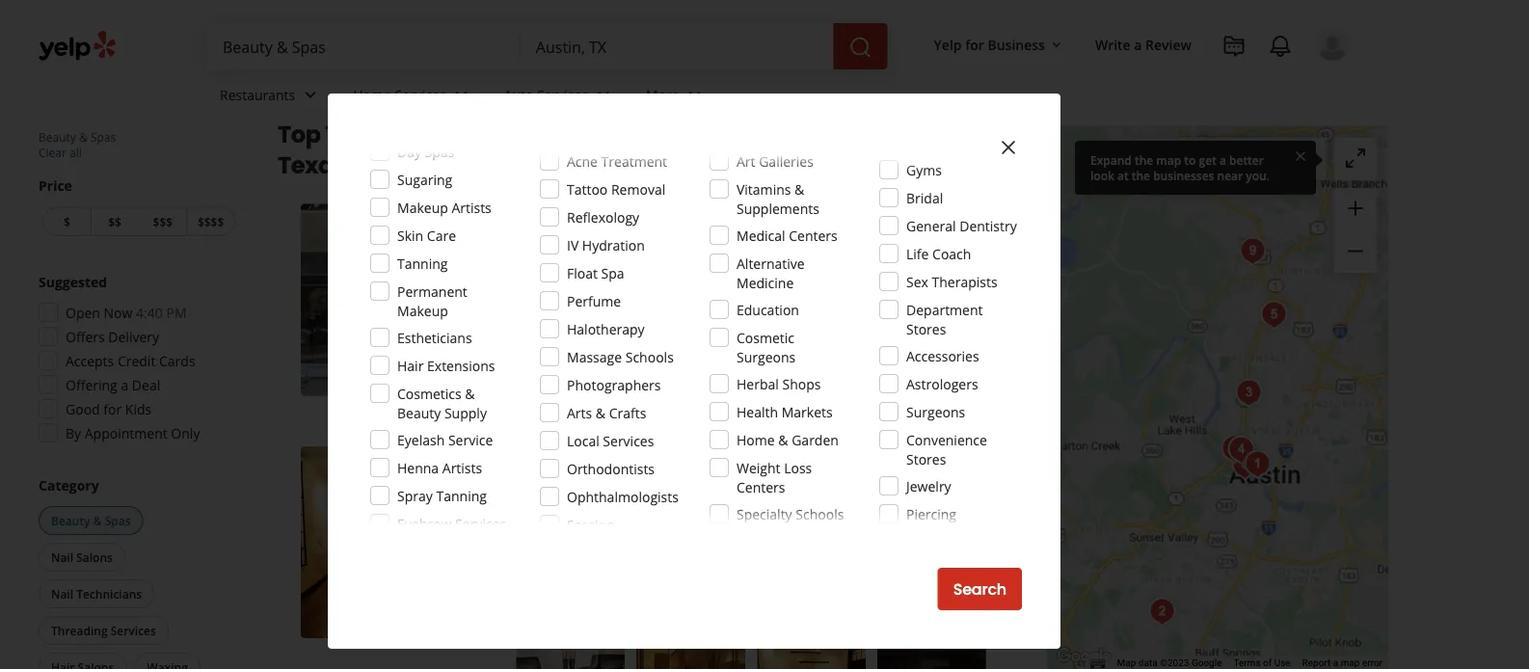 Task type: locate. For each thing, give the bounding box(es) containing it.
salons inside category group
[[76, 549, 113, 565]]

for down offering a deal
[[103, 400, 122, 418]]

salons for the right nail salons button
[[683, 267, 721, 283]]

0 horizontal spatial skin care
[[397, 226, 456, 244]]

& down health markets
[[778, 431, 788, 449]]

artists down service
[[442, 458, 482, 477]]

nail down beauty & spas button
[[51, 549, 73, 565]]

0 horizontal spatial and
[[608, 342, 632, 360]]

1 vertical spatial centers
[[737, 478, 785, 496]]

1 vertical spatial nail salons button
[[39, 543, 125, 572]]

& right clear
[[79, 129, 87, 145]]

skin care down makeup artists
[[397, 226, 456, 244]]

0 horizontal spatial search
[[953, 579, 1007, 600]]

2 horizontal spatial map
[[1341, 657, 1360, 669]]

map right as
[[1242, 150, 1270, 168]]

skin inside button
[[587, 267, 612, 283]]

a right write
[[1134, 35, 1142, 53]]

map left error
[[1341, 657, 1360, 669]]

1 vertical spatial care
[[615, 267, 641, 283]]

expand the map to get a better look at the businesses near you.
[[1091, 152, 1270, 183]]

home
[[353, 85, 391, 104], [737, 431, 775, 449]]

surgeons down astrologers
[[906, 403, 965, 421]]

& inside button
[[93, 512, 102, 528]]

& inside beauty & spas clear all
[[79, 129, 87, 145]]

therapists
[[932, 272, 998, 291]]

1 vertical spatial $$$
[[732, 266, 755, 285]]

0 vertical spatial surgeons
[[737, 348, 796, 366]]

nail salons for nail salons button within category group
[[51, 549, 113, 565]]

previous image for . if you enjoy massage and serene environments, this is..."
[[309, 531, 332, 554]]

beauty inside beauty & spas clear all
[[39, 129, 76, 145]]

2 24 chevron down v2 image from the left
[[592, 83, 615, 106]]

None search field
[[207, 23, 891, 69]]

reviews) for honey
[[682, 236, 733, 254]]

threading
[[51, 622, 108, 638]]

0 horizontal spatial for
[[103, 400, 122, 418]]

beauty down cosmetics
[[397, 404, 441, 422]]

search inside button
[[953, 579, 1007, 600]]

+ up (302 reviews) link
[[692, 446, 703, 473]]

makeup down sugaring
[[397, 198, 448, 216]]

& right arts at the left bottom
[[596, 404, 606, 422]]

& inside top 10 best beauty & spas near austin, texas
[[495, 118, 513, 150]]

map region
[[1030, 0, 1524, 669]]

services down spray tanning
[[455, 514, 506, 533]]

24 chevron down v2 image left auto
[[450, 83, 473, 106]]

tanning up "eyebrow services"
[[436, 486, 487, 505]]

& inside the 'cosmetics & beauty supply'
[[465, 384, 475, 403]]

slideshow element for . if you enjoy massage and serene environments, this is..."
[[301, 446, 493, 639]]

$$
[[108, 214, 121, 229], [648, 509, 664, 527]]

10:00
[[588, 296, 622, 314]]

schools for specialty schools
[[796, 505, 844, 523]]

beauty inside button
[[51, 512, 90, 528]]

1 horizontal spatial skin care
[[587, 267, 641, 283]]

$$ inside button
[[108, 214, 121, 229]]

24 chevron down v2 image right more
[[683, 83, 706, 106]]

2 previous image from the top
[[309, 531, 332, 554]]

general
[[906, 216, 956, 235]]

expand the map to get a better look at the businesses near you. tooltip
[[1075, 141, 1316, 195]]

beauty up price
[[39, 129, 76, 145]]

0 horizontal spatial day
[[397, 142, 421, 161]]

0 vertical spatial spa
[[601, 264, 624, 282]]

care down 4.0
[[615, 267, 641, 283]]

1 previous image from the top
[[309, 288, 332, 312]]

schools down little
[[626, 348, 674, 366]]

1 horizontal spatial schools
[[796, 505, 844, 523]]

0 horizontal spatial $$$
[[153, 214, 173, 229]]

0 vertical spatial for
[[965, 35, 984, 53]]

care down makeup artists
[[427, 226, 456, 244]]

schools down loss
[[796, 505, 844, 523]]

medical
[[737, 226, 785, 244]]

1 vertical spatial surgeons
[[906, 403, 965, 421]]

0 vertical spatial search
[[1178, 150, 1221, 168]]

0 horizontal spatial day spas button
[[516, 265, 576, 285]]

1 vertical spatial skin care
[[587, 267, 641, 283]]

1 horizontal spatial day spas button
[[581, 508, 641, 527]]

services up best
[[395, 85, 446, 104]]

2 reviews) from the top
[[682, 478, 733, 496]]

24 chevron down v2 image
[[299, 83, 322, 106]]

24 chevron down v2 image
[[450, 83, 473, 106], [592, 83, 615, 106], [683, 83, 706, 106]]

0 horizontal spatial care
[[427, 226, 456, 244]]

day spas button
[[516, 265, 576, 285], [581, 508, 641, 527]]

0 vertical spatial salons
[[683, 267, 721, 283]]

enjoy
[[850, 565, 884, 583]]

nail for nail technicians button
[[51, 586, 73, 602]]

4.0
[[628, 236, 647, 254]]

0 horizontal spatial centers
[[737, 478, 785, 496]]

day spas button down the ophthalmologists
[[581, 508, 641, 527]]

treatment
[[601, 152, 667, 170]]

reviews) down 'body'
[[682, 478, 733, 496]]

for inside button
[[965, 35, 984, 53]]

warehouse
[[771, 266, 843, 285]]

astrologers
[[906, 375, 978, 393]]

reviews) up "nail salons" link
[[682, 236, 733, 254]]

permanent makeup
[[397, 282, 467, 320]]

a
[[1134, 35, 1142, 53], [1220, 152, 1226, 168], [579, 323, 586, 341], [121, 376, 128, 394], [1333, 657, 1338, 669]]

1 vertical spatial search
[[953, 579, 1007, 600]]

specialty schools
[[737, 505, 844, 523]]

surgeons
[[737, 348, 796, 366], [906, 403, 965, 421]]

0 horizontal spatial schools
[[626, 348, 674, 366]]

accessories
[[906, 347, 979, 365]]

artists for makeup artists
[[452, 198, 492, 216]]

1 vertical spatial day spas link
[[581, 508, 641, 527]]

0 vertical spatial reviews)
[[682, 236, 733, 254]]

+ down tattoo
[[585, 204, 596, 230]]

care inside button
[[615, 267, 641, 283]]

stores for convenience stores
[[906, 450, 946, 468]]

0 horizontal spatial home
[[353, 85, 391, 104]]

0 horizontal spatial 24 chevron down v2 image
[[450, 83, 473, 106]]

0 vertical spatial nail salons
[[657, 267, 721, 283]]

previous image for "what a
[[309, 288, 332, 312]]

salons down (630 reviews)
[[683, 267, 721, 283]]

2 makeup from the top
[[397, 301, 448, 320]]

stores inside convenience stores
[[906, 450, 946, 468]]

map for error
[[1341, 657, 1360, 669]]

0 horizontal spatial day spas
[[397, 142, 455, 161]]

and inside . if you enjoy massage and serene environments, this is..."
[[947, 565, 971, 583]]

slideshow element
[[301, 204, 493, 396], [301, 446, 493, 639]]

5 star rating image
[[516, 479, 620, 498]]

map left "to"
[[1156, 152, 1181, 168]]

0 horizontal spatial beauty & spas
[[51, 512, 131, 528]]

3 24 chevron down v2 image from the left
[[683, 83, 706, 106]]

nail salons button inside category group
[[39, 543, 125, 572]]

makeup down permanent
[[397, 301, 448, 320]]

1 horizontal spatial day
[[520, 267, 542, 283]]

day spas button down "4 star rating" image
[[516, 265, 576, 285]]

and down beautiful
[[608, 342, 632, 360]]

tattoo
[[567, 180, 608, 198]]

spas down auto services
[[517, 118, 574, 150]]

16 chevron right v2 image
[[310, 103, 326, 118]]

1 vertical spatial nail
[[51, 549, 73, 565]]

centers down weight
[[737, 478, 785, 496]]

1 vertical spatial schools
[[796, 505, 844, 523]]

review
[[1146, 35, 1192, 53]]

0 horizontal spatial nail salons button
[[39, 543, 125, 572]]

1 vertical spatial day
[[520, 267, 542, 283]]

map for to
[[1156, 152, 1181, 168]]

1 horizontal spatial spa
[[761, 446, 796, 473]]

1 horizontal spatial nail salons
[[657, 267, 721, 283]]

spas down the ophthalmologists
[[610, 509, 637, 525]]

1 24 chevron down v2 image from the left
[[450, 83, 473, 106]]

beauty up sugaring
[[408, 118, 490, 150]]

day for right day spas button
[[585, 509, 607, 525]]

1 stores from the top
[[906, 320, 946, 338]]

for
[[965, 35, 984, 53], [103, 400, 122, 418]]

1 vertical spatial nail salons
[[51, 549, 113, 565]]

1 vertical spatial skin
[[587, 267, 612, 283]]

a for offering a deal
[[121, 376, 128, 394]]

day spas link down "4 star rating" image
[[516, 265, 576, 285]]

stores for department stores
[[906, 320, 946, 338]]

beauty right "16 chevron right v2" icon
[[333, 102, 374, 118]]

day down "4 star rating" image
[[520, 267, 542, 283]]

1 reviews) from the top
[[682, 236, 733, 254]]

(302 reviews) link
[[651, 476, 733, 497]]

1 horizontal spatial care
[[615, 267, 641, 283]]

pm for open until 10:00 pm
[[626, 296, 646, 314]]

salons
[[683, 267, 721, 283], [76, 549, 113, 565]]

a right report
[[1333, 657, 1338, 669]]

services for local services
[[603, 431, 654, 450]]

environments,
[[584, 584, 675, 603]]

google
[[1192, 657, 1222, 669]]

nail salons down (630 reviews)
[[657, 267, 721, 283]]

1 horizontal spatial $$
[[648, 509, 664, 527]]

skin care down hydration
[[587, 267, 641, 283]]

massage down "what a beautiful
[[567, 348, 622, 366]]

0 horizontal spatial open
[[66, 303, 100, 322]]

artists
[[452, 198, 492, 216], [442, 458, 482, 477]]

cosmetic
[[737, 328, 794, 347]]

pm right 10:00
[[626, 296, 646, 314]]

0 vertical spatial $$
[[108, 214, 121, 229]]

group
[[1334, 188, 1377, 273], [33, 272, 239, 448]]

services for home services
[[395, 85, 446, 104]]

salons down beauty & spas button
[[76, 549, 113, 565]]

2 vertical spatial day spas
[[585, 509, 637, 525]]

pm right 4:40
[[166, 303, 187, 322]]

category group
[[35, 475, 239, 669]]

2 vertical spatial day
[[585, 509, 607, 525]]

skin care inside button
[[587, 267, 641, 283]]

and
[[608, 342, 632, 360], [947, 565, 971, 583]]

nail down (630
[[657, 267, 680, 283]]

0 vertical spatial nail
[[657, 267, 680, 283]]

0 vertical spatial day spas button
[[516, 265, 576, 285]]

stores inside department stores
[[906, 320, 946, 338]]

day up sugaring
[[397, 142, 421, 161]]

1 vertical spatial slideshow element
[[301, 446, 493, 639]]

austin,
[[639, 118, 720, 150]]

home down health
[[737, 431, 775, 449]]

write a review
[[1095, 35, 1192, 53]]

1 horizontal spatial map
[[1242, 150, 1270, 168]]

health
[[737, 403, 778, 421]]

centers
[[789, 226, 838, 244], [737, 478, 785, 496]]

beauty & spas inside button
[[51, 512, 131, 528]]

search for search as map moves
[[1178, 150, 1221, 168]]

you.
[[1246, 167, 1270, 183]]

massage for massage schools
[[567, 348, 622, 366]]

map inside the expand the map to get a better look at the businesses near you.
[[1156, 152, 1181, 168]]

little spa. i had the lux facial with claire. she was very sweet and professional..."
[[537, 323, 964, 360]]

spas up sugaring
[[425, 142, 455, 161]]

business
[[988, 35, 1045, 53]]

appointment
[[85, 424, 168, 442]]

open up "what
[[516, 296, 552, 314]]

nail salons down beauty & spas button
[[51, 549, 113, 565]]

skin care inside search dialog
[[397, 226, 456, 244]]

markets
[[782, 403, 833, 421]]

1 horizontal spatial open
[[516, 296, 552, 314]]

massage inside search dialog
[[567, 348, 622, 366]]

a up sweet
[[579, 323, 586, 341]]

day spas down the ophthalmologists
[[585, 509, 637, 525]]

home inside business categories element
[[353, 85, 391, 104]]

salons inside "nail salons" link
[[683, 267, 721, 283]]

$$ left $$$ button
[[108, 214, 121, 229]]

day for day spas button to the top
[[520, 267, 542, 283]]

1 slideshow element from the top
[[301, 204, 493, 396]]

massage inside "button"
[[520, 509, 570, 525]]

a for "what a beautiful
[[579, 323, 586, 341]]

24 chevron down v2 image inside more link
[[683, 83, 706, 106]]

look
[[1091, 167, 1114, 183]]

spray
[[397, 486, 433, 505]]

0 horizontal spatial spa
[[601, 264, 624, 282]]

home for home services
[[353, 85, 391, 104]]

until
[[556, 296, 584, 314]]

1 horizontal spatial surgeons
[[906, 403, 965, 421]]

previous image
[[309, 288, 332, 312], [309, 531, 332, 554]]

0 vertical spatial day
[[397, 142, 421, 161]]

nail salons inside category group
[[51, 549, 113, 565]]

milk + honey image
[[1234, 232, 1272, 270]]

if
[[811, 565, 820, 583]]

day spas up sugaring
[[397, 142, 455, 161]]

surgeons down cosmetic
[[737, 348, 796, 366]]

0 vertical spatial makeup
[[397, 198, 448, 216]]

massage down 5 star rating image
[[520, 509, 570, 525]]

1 vertical spatial and
[[947, 565, 971, 583]]

zen blend mind + body spa image
[[1143, 593, 1181, 631]]

clear all link
[[39, 145, 82, 161]]

body
[[708, 446, 756, 473]]

search for search
[[953, 579, 1007, 600]]

0 vertical spatial schools
[[626, 348, 674, 366]]

0 vertical spatial skin
[[397, 226, 423, 244]]

$$$ left $$$$ on the left top
[[153, 214, 173, 229]]

stores up jewelry
[[906, 450, 946, 468]]

24 chevron down v2 image inside 'auto services' link
[[592, 83, 615, 106]]

home inside search dialog
[[737, 431, 775, 449]]

stores
[[906, 320, 946, 338], [906, 450, 946, 468]]

open until 10:00 pm
[[516, 296, 646, 314]]

& down auto
[[495, 118, 513, 150]]

nail up threading
[[51, 586, 73, 602]]

spas
[[389, 102, 415, 118], [517, 118, 574, 150], [90, 129, 116, 145], [425, 142, 455, 161], [545, 267, 572, 283], [610, 509, 637, 525], [105, 512, 131, 528]]

& inside "vitamins & supplements"
[[795, 180, 804, 198]]

close image
[[997, 136, 1020, 159]]

near
[[1217, 167, 1243, 183]]

0 vertical spatial day spas
[[397, 142, 455, 161]]

local services
[[567, 431, 654, 450]]

reflexology
[[567, 208, 639, 226]]

1 horizontal spatial skin
[[587, 267, 612, 283]]

day spas inside search dialog
[[397, 142, 455, 161]]

photography
[[567, 535, 648, 553]]

skin down makeup artists
[[397, 226, 423, 244]]

©2023
[[1160, 657, 1189, 669]]

1 vertical spatial beauty & spas
[[51, 512, 131, 528]]

2 horizontal spatial day
[[585, 509, 607, 525]]

0 vertical spatial stores
[[906, 320, 946, 338]]

0 vertical spatial and
[[608, 342, 632, 360]]

& up supplements
[[795, 180, 804, 198]]

1 vertical spatial tanning
[[436, 486, 487, 505]]

2 horizontal spatial day spas
[[585, 509, 637, 525]]

open up offers
[[66, 303, 100, 322]]

1 horizontal spatial and
[[947, 565, 971, 583]]

centers up warehouse
[[789, 226, 838, 244]]

$$$ button
[[138, 207, 186, 236]]

jing massage image
[[1211, 133, 1250, 171]]

1 vertical spatial day spas button
[[581, 508, 641, 527]]

0 vertical spatial home
[[353, 85, 391, 104]]

5.0
[[628, 478, 647, 496]]

spas up technicians
[[105, 512, 131, 528]]

1 horizontal spatial pm
[[626, 296, 646, 314]]

a inside group
[[121, 376, 128, 394]]

0 vertical spatial previous image
[[309, 288, 332, 312]]

(630
[[651, 236, 678, 254]]

1 vertical spatial for
[[103, 400, 122, 418]]

only
[[171, 424, 200, 442]]

day spas down "4 star rating" image
[[520, 267, 572, 283]]

$$ down (302
[[648, 509, 664, 527]]

and inside little spa. i had the lux facial with claire. she was very sweet and professional..."
[[608, 342, 632, 360]]

removal
[[611, 180, 666, 198]]

hair extensions
[[397, 356, 495, 375]]

nail inside button
[[51, 586, 73, 602]]

zen blend mind + body spa image
[[301, 446, 493, 639]]

tanning up permanent
[[397, 254, 448, 272]]

a right "get"
[[1220, 152, 1226, 168]]

24 chevron down v2 image for auto services
[[592, 83, 615, 106]]

local
[[567, 431, 599, 450]]

nail salons button down (630 reviews)
[[653, 265, 724, 285]]

kids
[[125, 400, 152, 418]]

user actions element
[[918, 24, 1377, 143]]

1 horizontal spatial salons
[[683, 267, 721, 283]]

acne treatment
[[567, 152, 667, 170]]

bella salon image
[[1222, 431, 1261, 469]]

& up 'supply'
[[465, 384, 475, 403]]

0 vertical spatial +
[[585, 204, 596, 230]]

a inside the expand the map to get a better look at the businesses near you.
[[1220, 152, 1226, 168]]

hair
[[397, 356, 424, 375]]

services right auto
[[537, 85, 588, 104]]

0 horizontal spatial day spas link
[[516, 265, 576, 285]]

1 vertical spatial +
[[692, 446, 703, 473]]

beauty inside the 'cosmetics & beauty supply'
[[397, 404, 441, 422]]

2 stores from the top
[[906, 450, 946, 468]]

services down the crafts
[[603, 431, 654, 450]]

estheticians
[[397, 328, 472, 347]]

1 horizontal spatial beauty & spas
[[333, 102, 415, 118]]

i
[[715, 323, 719, 341]]

24 chevron down v2 image up near
[[592, 83, 615, 106]]

+
[[585, 204, 596, 230], [692, 446, 703, 473]]

shops
[[782, 375, 821, 393]]

price
[[39, 176, 72, 195]]

and right massage
[[947, 565, 971, 583]]

day spas link
[[516, 265, 576, 285], [581, 508, 641, 527]]

acne
[[567, 152, 598, 170]]

nail salons button down beauty & spas button
[[39, 543, 125, 572]]

spas inside search dialog
[[425, 142, 455, 161]]

group containing suggested
[[33, 272, 239, 448]]

eyebrow
[[397, 514, 452, 533]]

services down technicians
[[111, 622, 156, 638]]

for for good
[[103, 400, 122, 418]]

search dialog
[[0, 0, 1529, 669]]

pm for open now 4:40 pm
[[166, 303, 187, 322]]

2 vertical spatial nail
[[51, 586, 73, 602]]

zoom in image
[[1344, 197, 1367, 220]]

1 horizontal spatial search
[[1178, 150, 1221, 168]]

artists down sugaring
[[452, 198, 492, 216]]

0 vertical spatial massage
[[567, 348, 622, 366]]

& right 10
[[377, 102, 386, 118]]

day up photography
[[585, 509, 607, 525]]

clear
[[39, 145, 66, 161]]

1 horizontal spatial 24 chevron down v2 image
[[592, 83, 615, 106]]

spas right all
[[90, 129, 116, 145]]

expand
[[1091, 152, 1132, 168]]

session
[[567, 515, 615, 534]]

halotherapy
[[567, 320, 645, 338]]

for right yelp
[[965, 35, 984, 53]]

$$$
[[153, 214, 173, 229], [732, 266, 755, 285]]

0 vertical spatial nail salons button
[[653, 265, 724, 285]]

skin inside search dialog
[[397, 226, 423, 244]]

spas down "4 star rating" image
[[545, 267, 572, 283]]

department stores
[[906, 300, 983, 338]]

stores down 'department'
[[906, 320, 946, 338]]

beauty down category
[[51, 512, 90, 528]]

24 chevron down v2 image inside the home services link
[[450, 83, 473, 106]]

skin up perfume
[[587, 267, 612, 283]]

1 vertical spatial artists
[[442, 458, 482, 477]]

services inside button
[[111, 622, 156, 638]]

0 horizontal spatial skin
[[397, 226, 423, 244]]

day spas link down the ophthalmologists
[[581, 508, 641, 527]]

& down category
[[93, 512, 102, 528]]

sweet
[[568, 342, 604, 360]]

1 horizontal spatial nail salons button
[[653, 265, 724, 285]]

1 horizontal spatial home
[[737, 431, 775, 449]]

next image
[[462, 288, 485, 312]]

jewelry
[[906, 477, 951, 495]]

spas right 10
[[389, 102, 415, 118]]

henna artists
[[397, 458, 482, 477]]

home for home & garden
[[737, 431, 775, 449]]

a left deal
[[121, 376, 128, 394]]

henna
[[397, 458, 439, 477]]

home up best
[[353, 85, 391, 104]]

rejuvenate austin image
[[1222, 432, 1261, 471]]

0 horizontal spatial nail salons
[[51, 549, 113, 565]]

skin
[[397, 226, 423, 244], [587, 267, 612, 283]]

search image
[[849, 36, 872, 59]]

map
[[1117, 657, 1136, 669]]

0 horizontal spatial $$
[[108, 214, 121, 229]]

open for open until 10:00 pm
[[516, 296, 552, 314]]

0 vertical spatial beauty & spas
[[333, 102, 415, 118]]

pm
[[626, 296, 646, 314], [166, 303, 187, 322]]

2 slideshow element from the top
[[301, 446, 493, 639]]

1 vertical spatial stores
[[906, 450, 946, 468]]

$$$ up "education"
[[732, 266, 755, 285]]

open for open now 4:40 pm
[[66, 303, 100, 322]]

2 horizontal spatial 24 chevron down v2 image
[[683, 83, 706, 106]]



Task type: describe. For each thing, give the bounding box(es) containing it.
nail technicians button
[[39, 579, 154, 608]]

vitamins
[[737, 180, 791, 198]]

4 star rating image
[[516, 236, 620, 256]]

a for report a map error
[[1333, 657, 1338, 669]]

massage
[[888, 565, 943, 583]]

she
[[912, 323, 936, 341]]

1 vertical spatial $$
[[648, 509, 664, 527]]

services for eyebrow services
[[455, 514, 506, 533]]

yelp for business button
[[926, 27, 1072, 62]]

massage link
[[516, 508, 574, 527]]

1 vertical spatial spa
[[761, 446, 796, 473]]

centers inside weight loss centers
[[737, 478, 785, 496]]

map for moves
[[1242, 150, 1270, 168]]

1 horizontal spatial group
[[1334, 188, 1377, 273]]

alternative
[[737, 254, 805, 272]]

is..."
[[705, 584, 730, 603]]

0 vertical spatial day spas link
[[516, 265, 576, 285]]

restaurants link
[[204, 69, 338, 125]]

crafts
[[609, 404, 646, 422]]

vitamins & supplements
[[737, 180, 819, 217]]

map data ©2023 google
[[1117, 657, 1222, 669]]

spas inside button
[[105, 512, 131, 528]]

spa inside search dialog
[[601, 264, 624, 282]]

ophthalmologists
[[567, 487, 679, 506]]

glow spa & wax house image
[[1255, 296, 1293, 334]]

a for write a review
[[1134, 35, 1142, 53]]

galleries
[[759, 152, 814, 170]]

reviews) for mind
[[682, 478, 733, 496]]

hydration
[[582, 236, 645, 254]]

spas inside top 10 best beauty & spas near austin, texas
[[517, 118, 574, 150]]

report a map error
[[1302, 657, 1383, 669]]

16 info v2 image
[[994, 130, 1009, 145]]

16 chevron down v2 image
[[1049, 37, 1064, 53]]

services for auto services
[[537, 85, 588, 104]]

with
[[839, 323, 866, 341]]

yelp
[[934, 35, 962, 53]]

hiatus spa + retreat image
[[1215, 430, 1254, 468]]

nail for the right nail salons button
[[657, 267, 680, 283]]

this
[[678, 584, 701, 603]]

iv
[[567, 236, 579, 254]]

as
[[1224, 150, 1238, 168]]

24 chevron down v2 image for home services
[[450, 83, 473, 106]]

massage for massage
[[520, 509, 570, 525]]

milk + honey image
[[301, 204, 493, 396]]

facial
[[800, 323, 835, 341]]

viva day spa + med spa | 35th image
[[1230, 374, 1268, 412]]

arts
[[567, 404, 592, 422]]

close image
[[1293, 147, 1308, 164]]

beauty & spas button
[[39, 506, 143, 535]]

arts & crafts
[[567, 404, 646, 422]]

milk + honey image
[[1238, 445, 1277, 484]]

0 vertical spatial tanning
[[397, 254, 448, 272]]

(302 reviews)
[[651, 478, 733, 496]]

for for yelp
[[965, 35, 984, 53]]

offering a deal
[[66, 376, 160, 394]]

to
[[1184, 152, 1196, 168]]

price group
[[39, 176, 239, 240]]

$$$ inside $$$ button
[[153, 214, 173, 229]]

sugaring
[[397, 170, 452, 189]]

$$$$
[[198, 214, 224, 229]]

notifications image
[[1269, 35, 1292, 58]]

orthodontists
[[567, 459, 655, 478]]

1 makeup from the top
[[397, 198, 448, 216]]

top
[[278, 118, 321, 150]]

0 vertical spatial centers
[[789, 226, 838, 244]]

of
[[1263, 657, 1272, 669]]

offers
[[66, 327, 105, 346]]

was
[[939, 323, 964, 341]]

deal
[[132, 376, 160, 394]]

home services
[[353, 85, 446, 104]]

sex therapists
[[906, 272, 998, 291]]

schools for massage schools
[[626, 348, 674, 366]]

0 horizontal spatial +
[[585, 204, 596, 230]]

data
[[1139, 657, 1158, 669]]

1 horizontal spatial day spas
[[520, 267, 572, 283]]

by appointment only
[[66, 424, 200, 442]]

near
[[579, 118, 634, 150]]

art
[[737, 152, 755, 170]]

nail salons for the right nail salons button
[[657, 267, 721, 283]]

write a review link
[[1088, 27, 1199, 62]]

$$$$ button
[[186, 207, 235, 236]]

yelp for business
[[934, 35, 1045, 53]]

massage schools
[[567, 348, 674, 366]]

herbal
[[737, 375, 779, 393]]

more link
[[631, 69, 722, 125]]

blend
[[578, 446, 633, 473]]

convenience
[[906, 431, 987, 449]]

makeup inside permanent makeup
[[397, 301, 448, 320]]

1 horizontal spatial day spas link
[[581, 508, 641, 527]]

session photography
[[567, 515, 648, 553]]

0 horizontal spatial surgeons
[[737, 348, 796, 366]]

float
[[567, 264, 598, 282]]

art galleries
[[737, 152, 814, 170]]

projects image
[[1223, 35, 1246, 58]]

service
[[448, 431, 493, 449]]

(302
[[651, 478, 678, 496]]

all
[[69, 145, 82, 161]]

nail salons link
[[653, 265, 724, 285]]

keyboard shortcuts image
[[1090, 659, 1106, 669]]

nail for nail salons button within category group
[[51, 549, 73, 565]]

expand map image
[[1344, 146, 1367, 170]]

care inside search dialog
[[427, 226, 456, 244]]

good
[[66, 400, 100, 418]]

bridal
[[906, 189, 943, 207]]

weight loss centers
[[737, 458, 812, 496]]

zoom out image
[[1344, 240, 1367, 263]]

search button
[[938, 568, 1022, 610]]

by
[[66, 424, 81, 442]]

get
[[1199, 152, 1217, 168]]

massage button
[[516, 508, 574, 527]]

home services link
[[338, 69, 488, 125]]

beautiful
[[590, 323, 652, 341]]

the inside little spa. i had the lux facial with claire. she was very sweet and professional..."
[[750, 323, 771, 341]]

salons for nail salons button within category group
[[76, 549, 113, 565]]

day inside search dialog
[[397, 142, 421, 161]]

services for threading services
[[111, 622, 156, 638]]

business categories element
[[204, 69, 1350, 125]]

skin care button
[[583, 265, 645, 285]]

1 horizontal spatial +
[[692, 446, 703, 473]]

cards
[[159, 351, 195, 370]]

viva day spa + med spa | lamar image
[[1226, 446, 1264, 485]]

1 horizontal spatial $$$
[[732, 266, 755, 285]]

24 chevron down v2 image for more
[[683, 83, 706, 106]]

mind
[[638, 446, 687, 473]]

google image
[[1053, 644, 1116, 669]]

loss
[[784, 458, 812, 477]]

artists for henna artists
[[442, 458, 482, 477]]

auto
[[504, 85, 534, 104]]

very
[[537, 342, 564, 360]]

slideshow element for "what a
[[301, 204, 493, 396]]

medical centers
[[737, 226, 838, 244]]

restaurants
[[220, 85, 295, 104]]

search as map moves
[[1178, 150, 1315, 168]]

spas inside beauty & spas clear all
[[90, 129, 116, 145]]

top 10 best beauty & spas near austin, texas
[[278, 118, 720, 181]]

honey
[[601, 204, 661, 230]]

beauty inside top 10 best beauty & spas near austin, texas
[[408, 118, 490, 150]]

zen blend mind + body spa
[[538, 446, 796, 473]]

supplements
[[737, 199, 819, 217]]



Task type: vqa. For each thing, say whether or not it's contained in the screenshot.
See question details
no



